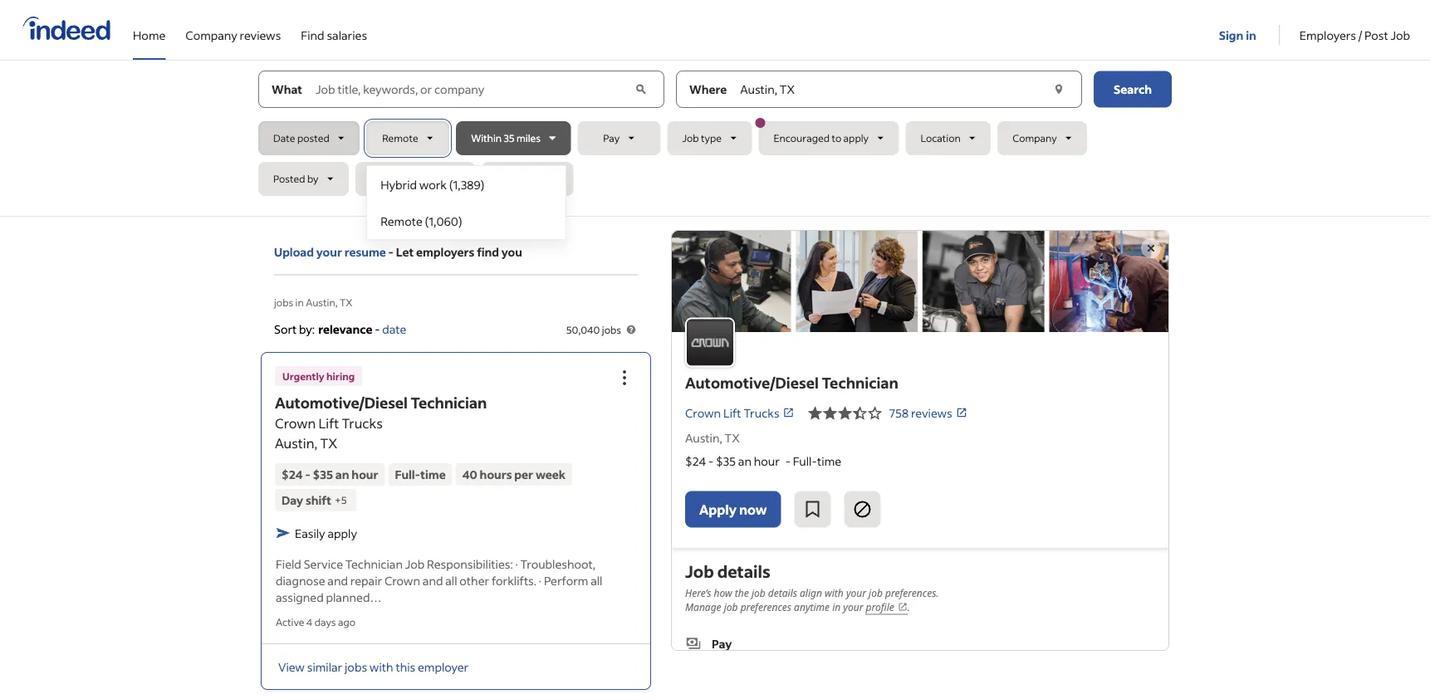 Task type: describe. For each thing, give the bounding box(es) containing it.
remote for remote
[[382, 132, 418, 144]]

1 horizontal spatial time
[[817, 454, 841, 469]]

employers / post job
[[1299, 27, 1410, 42]]

austin, tx
[[685, 431, 740, 446]]

let
[[396, 245, 414, 260]]

date posted button
[[258, 121, 360, 155]]

anytime
[[794, 600, 830, 614]]

1 and from the left
[[327, 573, 348, 588]]

repair
[[350, 573, 382, 588]]

within 35 miles button
[[456, 121, 571, 155]]

50,040 jobs
[[566, 323, 621, 336]]

not interested image
[[852, 500, 872, 519]]

austin, down the crown lift trucks
[[685, 431, 722, 446]]

find salaries
[[301, 27, 367, 42]]

upload
[[274, 245, 314, 260]]

hour for $24 - $35 an hour - full-time
[[754, 454, 780, 469]]

view
[[278, 659, 305, 674]]

1 horizontal spatial job
[[751, 586, 765, 600]]

salaries
[[327, 27, 367, 42]]

1 horizontal spatial tx
[[340, 296, 353, 309]]

remote for remote (1,060)
[[380, 213, 422, 228]]

encouraged to apply
[[773, 132, 869, 144]]

Where field
[[737, 71, 1049, 108]]

diagnose
[[276, 573, 325, 588]]

where
[[689, 82, 727, 97]]

an for $24 - $35 an hour
[[335, 467, 349, 482]]

2 horizontal spatial jobs
[[602, 323, 621, 336]]

1 vertical spatial apply
[[328, 526, 357, 540]]

758
[[889, 406, 909, 420]]

sort
[[274, 321, 297, 336]]

+
[[335, 494, 341, 506]]

job type button
[[667, 121, 752, 155]]

in for sign
[[1246, 27, 1256, 42]]

sign in link
[[1219, 1, 1259, 57]]

posted by button
[[258, 162, 349, 196]]

here's how the job details align with your job preferences.
[[685, 586, 939, 600]]

profile link
[[866, 600, 907, 615]]

per
[[514, 467, 533, 482]]

employers
[[416, 245, 474, 260]]

service
[[304, 556, 343, 571]]

2 all from the left
[[591, 573, 602, 588]]

$24 - $35 an hour - full-time
[[685, 454, 841, 469]]

find salaries link
[[301, 0, 367, 56]]

sign in
[[1219, 27, 1256, 42]]

date
[[382, 321, 406, 336]]

0 vertical spatial details
[[717, 560, 770, 582]]

hybrid work (1,389)
[[380, 177, 484, 192]]

reviews for 758 reviews
[[911, 406, 952, 420]]

encouraged to apply button
[[755, 118, 899, 155]]

reviews for company reviews
[[240, 27, 281, 42]]

close job details image
[[1141, 238, 1161, 258]]

sort by: relevance - date
[[274, 321, 406, 336]]

urgently hiring
[[282, 369, 355, 382]]

other
[[460, 573, 489, 588]]

find
[[301, 27, 324, 42]]

posted by
[[273, 172, 318, 185]]

troubleshoot,
[[520, 556, 595, 571]]

1 vertical spatial technician
[[411, 393, 487, 412]]

planned…
[[326, 589, 382, 604]]

0 horizontal spatial time
[[420, 467, 446, 482]]

by:
[[299, 321, 315, 336]]

posted
[[273, 172, 305, 185]]

date posted
[[273, 132, 329, 144]]

hybrid work (1,389) link
[[367, 166, 566, 203]]

align
[[800, 586, 822, 600]]

austin, inside "crown lift trucks austin, tx"
[[275, 435, 317, 452]]

you
[[501, 245, 522, 260]]

company for company reviews
[[185, 27, 237, 42]]

ago
[[338, 616, 355, 628]]

none search field containing what
[[258, 71, 1172, 240]]

date
[[273, 132, 295, 144]]

crown for crown lift trucks austin, tx
[[275, 415, 316, 432]]

4
[[306, 616, 313, 628]]

similar
[[307, 659, 342, 674]]

- down austin, tx
[[708, 454, 714, 469]]

job details
[[685, 560, 770, 582]]

1 horizontal spatial pay
[[712, 636, 732, 651]]

lift for crown lift trucks
[[723, 406, 741, 420]]

relevance
[[318, 321, 372, 336]]

this
[[396, 659, 415, 674]]

50,040
[[566, 323, 600, 336]]

crown lift trucks link
[[685, 404, 794, 422]]

employers
[[1299, 27, 1356, 42]]

758 reviews
[[889, 406, 952, 420]]

0 horizontal spatial automotive/diesel technician
[[275, 393, 487, 412]]

job type
[[682, 132, 722, 144]]

the
[[735, 586, 749, 600]]

active
[[276, 616, 304, 628]]

0 horizontal spatial job
[[724, 600, 738, 614]]

your right upload
[[316, 245, 342, 260]]

home
[[133, 27, 166, 42]]

jobs in austin, tx
[[274, 296, 353, 309]]

clear element for what
[[632, 81, 650, 98]]

type
[[701, 132, 722, 144]]

3.4 out of 5 stars. link to 758 company reviews (opens in a new tab) image
[[808, 403, 882, 423]]

encouraged
[[773, 132, 830, 144]]

2 horizontal spatial tx
[[725, 431, 740, 446]]

employers / post job link
[[1299, 0, 1410, 56]]

clear image
[[1050, 81, 1067, 98]]

responsibilities:
[[427, 556, 513, 571]]

$24 for $24 - $35 an hour - full-time
[[685, 454, 706, 469]]

1 vertical spatial details
[[768, 586, 797, 600]]

1 horizontal spatial with
[[825, 586, 844, 600]]

to
[[832, 132, 841, 144]]



Task type: vqa. For each thing, say whether or not it's contained in the screenshot.
PROFILE LINK
yes



Task type: locate. For each thing, give the bounding box(es) containing it.
trucks inside "crown lift trucks austin, tx"
[[342, 415, 383, 432]]

austin, up by:
[[306, 296, 338, 309]]

how
[[714, 586, 732, 600]]

1 horizontal spatial automotive/diesel
[[685, 373, 819, 392]]

trucks for crown lift trucks
[[744, 406, 779, 420]]

apply right the to
[[843, 132, 869, 144]]

0 horizontal spatial pay
[[603, 132, 620, 144]]

pay inside popup button
[[603, 132, 620, 144]]

0 vertical spatial company
[[185, 27, 237, 42]]

2 horizontal spatial technician
[[822, 373, 898, 392]]

2 vertical spatial jobs
[[345, 659, 367, 674]]

0 horizontal spatial crown
[[275, 415, 316, 432]]

time down 3.4 out of 5 stars. link to 758 company reviews (opens in a new tab) image
[[817, 454, 841, 469]]

search
[[1114, 82, 1152, 97]]

0 horizontal spatial tx
[[320, 435, 337, 452]]

2 horizontal spatial crown
[[685, 406, 721, 420]]

an down austin, tx
[[738, 454, 752, 469]]

crown lift trucks austin, tx
[[275, 415, 383, 452]]

crown right repair
[[384, 573, 420, 588]]

0 horizontal spatial an
[[335, 467, 349, 482]]

find
[[477, 245, 499, 260]]

job up here's
[[685, 560, 714, 582]]

manage job preferences anytime in your
[[685, 600, 866, 614]]

job
[[751, 586, 765, 600], [869, 586, 883, 600], [724, 600, 738, 614]]

automotive/diesel up crown lift trucks link
[[685, 373, 819, 392]]

details
[[717, 560, 770, 582], [768, 586, 797, 600]]

remote inside menu
[[380, 213, 422, 228]]

trucks up $24 - $35 an hour - full-time on the bottom of page
[[744, 406, 779, 420]]

1 vertical spatial reviews
[[911, 406, 952, 420]]

company right home
[[185, 27, 237, 42]]

crown up austin, tx
[[685, 406, 721, 420]]

0 vertical spatial in
[[1246, 27, 1256, 42]]

0 vertical spatial pay
[[603, 132, 620, 144]]

0 horizontal spatial hour
[[352, 467, 378, 482]]

automotive/diesel technician up crown lift trucks link
[[685, 373, 898, 392]]

remote up hybrid
[[382, 132, 418, 144]]

all left other
[[445, 573, 457, 588]]

1 vertical spatial automotive/diesel technician
[[275, 393, 487, 412]]

0 vertical spatial ·
[[515, 556, 518, 571]]

and down the responsibilities:
[[423, 573, 443, 588]]

perform
[[544, 573, 588, 588]]

reviews
[[240, 27, 281, 42], [911, 406, 952, 420]]

automotive/diesel technician button
[[275, 393, 487, 412]]

menu inside search box
[[366, 165, 566, 240]]

lift
[[723, 406, 741, 420], [318, 415, 339, 432]]

1 horizontal spatial lift
[[723, 406, 741, 420]]

1 horizontal spatial reviews
[[911, 406, 952, 420]]

5
[[341, 494, 347, 506]]

automotive/diesel technician
[[685, 373, 898, 392], [275, 393, 487, 412]]

1 vertical spatial jobs
[[602, 323, 621, 336]]

hiring
[[326, 369, 355, 382]]

hour for $24 - $35 an hour
[[352, 467, 378, 482]]

.
[[907, 600, 910, 614]]

job up preferences on the bottom of page
[[751, 586, 765, 600]]

details up the in the right of the page
[[717, 560, 770, 582]]

$35 for $24 - $35 an hour - full-time
[[716, 454, 736, 469]]

What field
[[312, 71, 631, 108]]

1 vertical spatial pay
[[712, 636, 732, 651]]

in up by:
[[295, 296, 304, 309]]

tx down the crown lift trucks
[[725, 431, 740, 446]]

remote (1,060) link
[[367, 203, 566, 239]]

with
[[825, 586, 844, 600], [369, 659, 393, 674]]

company inside popup button
[[1012, 132, 1057, 144]]

lift up austin, tx
[[723, 406, 741, 420]]

None search field
[[258, 71, 1172, 240]]

remote inside dropdown button
[[382, 132, 418, 144]]

hour up now
[[754, 454, 780, 469]]

help icon image
[[624, 323, 638, 336]]

1 horizontal spatial company
[[1012, 132, 1057, 144]]

company button
[[997, 121, 1087, 155]]

remote (1,060)
[[380, 213, 462, 228]]

pay down the manage
[[712, 636, 732, 651]]

0 horizontal spatial reviews
[[240, 27, 281, 42]]

in for jobs
[[295, 296, 304, 309]]

field
[[276, 556, 301, 571]]

location button
[[906, 121, 991, 155]]

0 vertical spatial with
[[825, 586, 844, 600]]

1 horizontal spatial trucks
[[744, 406, 779, 420]]

full-
[[793, 454, 817, 469], [395, 467, 420, 482]]

0 horizontal spatial $24
[[282, 467, 303, 482]]

menu
[[366, 165, 566, 240]]

0 vertical spatial reviews
[[240, 27, 281, 42]]

lift for crown lift trucks austin, tx
[[318, 415, 339, 432]]

1 vertical spatial remote
[[380, 213, 422, 228]]

view similar jobs with this employer
[[278, 659, 469, 674]]

all right perform
[[591, 573, 602, 588]]

$24 - $35 an hour
[[282, 467, 378, 482]]

in right anytime
[[832, 600, 841, 614]]

job left the responsibilities:
[[405, 556, 425, 571]]

1 vertical spatial with
[[369, 659, 393, 674]]

employer
[[418, 659, 469, 674]]

lift down urgently hiring
[[318, 415, 339, 432]]

all
[[445, 573, 457, 588], [591, 573, 602, 588]]

(1,389)
[[449, 177, 484, 192]]

1 vertical spatial ·
[[539, 573, 542, 588]]

job right the post
[[1391, 27, 1410, 42]]

sign
[[1219, 27, 1243, 42]]

by
[[307, 172, 318, 185]]

0 vertical spatial apply
[[843, 132, 869, 144]]

0 horizontal spatial lift
[[318, 415, 339, 432]]

post
[[1364, 27, 1388, 42]]

0 horizontal spatial apply
[[328, 526, 357, 540]]

an for $24 - $35 an hour - full-time
[[738, 454, 752, 469]]

1 horizontal spatial clear element
[[1050, 81, 1067, 98]]

miles
[[517, 132, 541, 144]]

pay
[[603, 132, 620, 144], [712, 636, 732, 651]]

reviews left find
[[240, 27, 281, 42]]

clear element up company popup button
[[1050, 81, 1067, 98]]

time left "40"
[[420, 467, 446, 482]]

1 horizontal spatial technician
[[411, 393, 487, 412]]

crown inside "crown lift trucks austin, tx"
[[275, 415, 316, 432]]

and down service
[[327, 573, 348, 588]]

$24 down austin, tx
[[685, 454, 706, 469]]

apply inside dropdown button
[[843, 132, 869, 144]]

$24 for $24 - $35 an hour
[[282, 467, 303, 482]]

1 horizontal spatial full-
[[793, 454, 817, 469]]

upload your resume - let employers find you
[[274, 245, 522, 260]]

company reviews link
[[185, 0, 281, 56]]

/
[[1358, 27, 1362, 42]]

day shift + 5
[[282, 493, 347, 508]]

1 vertical spatial company
[[1012, 132, 1057, 144]]

35
[[504, 132, 515, 144]]

1 horizontal spatial hour
[[754, 454, 780, 469]]

jobs right similar
[[345, 659, 367, 674]]

0 vertical spatial remote
[[382, 132, 418, 144]]

here's
[[685, 586, 711, 600]]

company reviews
[[185, 27, 281, 42]]

$35 up shift
[[313, 467, 333, 482]]

crown for crown lift trucks
[[685, 406, 721, 420]]

remote
[[382, 132, 418, 144], [380, 213, 422, 228]]

0 horizontal spatial company
[[185, 27, 237, 42]]

hours
[[480, 467, 512, 482]]

$24 up day
[[282, 467, 303, 482]]

- down crown lift trucks link
[[785, 454, 791, 469]]

location
[[920, 132, 961, 144]]

2 horizontal spatial job
[[869, 586, 883, 600]]

1 horizontal spatial automotive/diesel technician
[[685, 373, 898, 392]]

0 vertical spatial automotive/diesel technician
[[685, 373, 898, 392]]

0 horizontal spatial $35
[[313, 467, 333, 482]]

- up day shift + 5
[[305, 467, 310, 482]]

clear element
[[632, 81, 650, 98], [1050, 81, 1067, 98]]

austin, up the $24 - $35 an hour
[[275, 435, 317, 452]]

crown inside field service technician job responsibilities: · troubleshoot, diagnose and repair crown and all other forklifts. · perform all assigned planned…
[[384, 573, 420, 588]]

· up "forklifts."
[[515, 556, 518, 571]]

what
[[272, 82, 302, 97]]

job
[[1391, 27, 1410, 42], [682, 132, 699, 144], [405, 556, 425, 571], [685, 560, 714, 582]]

pay right miles
[[603, 132, 620, 144]]

preferences
[[740, 600, 791, 614]]

0 horizontal spatial clear element
[[632, 81, 650, 98]]

job inside field service technician job responsibilities: · troubleshoot, diagnose and repair crown and all other forklifts. · perform all assigned planned…
[[405, 556, 425, 571]]

0 vertical spatial jobs
[[274, 296, 293, 309]]

menu containing hybrid work (1,389)
[[366, 165, 566, 240]]

reviews right 758
[[911, 406, 952, 420]]

jobs left help icon
[[602, 323, 621, 336]]

clear image
[[632, 81, 650, 98]]

1 horizontal spatial an
[[738, 454, 752, 469]]

lift inside crown lift trucks link
[[723, 406, 741, 420]]

$35 down austin, tx
[[716, 454, 736, 469]]

jobs up sort
[[274, 296, 293, 309]]

1 horizontal spatial $35
[[716, 454, 736, 469]]

apply now
[[699, 501, 767, 518]]

- left date link
[[375, 321, 380, 336]]

technician up repair
[[345, 556, 403, 571]]

week
[[536, 467, 565, 482]]

1 horizontal spatial $24
[[685, 454, 706, 469]]

· down troubleshoot,
[[539, 573, 542, 588]]

0 horizontal spatial all
[[445, 573, 457, 588]]

forklifts.
[[492, 573, 537, 588]]

company for company
[[1012, 132, 1057, 144]]

758 reviews link
[[889, 406, 967, 420]]

trucks for crown lift trucks austin, tx
[[342, 415, 383, 432]]

full- up save this job image
[[793, 454, 817, 469]]

1 horizontal spatial apply
[[843, 132, 869, 144]]

1 horizontal spatial all
[[591, 573, 602, 588]]

with right align
[[825, 586, 844, 600]]

jobs
[[274, 296, 293, 309], [602, 323, 621, 336], [345, 659, 367, 674]]

in right sign
[[1246, 27, 1256, 42]]

tx inside "crown lift trucks austin, tx"
[[320, 435, 337, 452]]

job left type
[[682, 132, 699, 144]]

home link
[[133, 0, 166, 56]]

apply
[[843, 132, 869, 144], [328, 526, 357, 540]]

-
[[388, 245, 394, 260], [375, 321, 380, 336], [708, 454, 714, 469], [785, 454, 791, 469], [305, 467, 310, 482]]

trucks down automotive/diesel technician button
[[342, 415, 383, 432]]

clear element for where
[[1050, 81, 1067, 98]]

technician up "40"
[[411, 393, 487, 412]]

1 horizontal spatial and
[[423, 573, 443, 588]]

(1,060)
[[425, 213, 462, 228]]

0 vertical spatial technician
[[822, 373, 898, 392]]

1 all from the left
[[445, 573, 457, 588]]

save this job image
[[803, 500, 822, 519]]

tx
[[340, 296, 353, 309], [725, 431, 740, 446], [320, 435, 337, 452]]

with left this at the bottom left of page
[[369, 659, 393, 674]]

within 35 miles
[[471, 132, 541, 144]]

$24
[[685, 454, 706, 469], [282, 467, 303, 482]]

apply
[[699, 501, 736, 518]]

0 horizontal spatial ·
[[515, 556, 518, 571]]

1 vertical spatial automotive/diesel
[[275, 393, 408, 412]]

remote up let
[[380, 213, 422, 228]]

0 horizontal spatial in
[[295, 296, 304, 309]]

0 vertical spatial automotive/diesel
[[685, 373, 819, 392]]

job inside dropdown button
[[682, 132, 699, 144]]

an up 5
[[335, 467, 349, 482]]

crown lift trucks
[[685, 406, 779, 420]]

40
[[462, 467, 477, 482]]

$35 for $24 - $35 an hour
[[313, 467, 333, 482]]

0 horizontal spatial jobs
[[274, 296, 293, 309]]

1 horizontal spatial in
[[832, 600, 841, 614]]

0 horizontal spatial automotive/diesel
[[275, 393, 408, 412]]

technician inside field service technician job responsibilities: · troubleshoot, diagnose and repair crown and all other forklifts. · perform all assigned planned…
[[345, 556, 403, 571]]

automotive/diesel technician down hiring
[[275, 393, 487, 412]]

tx up relevance
[[340, 296, 353, 309]]

day
[[282, 493, 303, 508]]

2 vertical spatial technician
[[345, 556, 403, 571]]

apply now button
[[685, 491, 781, 528]]

view similar jobs with this employer link
[[278, 659, 469, 674]]

apply right easily
[[328, 526, 357, 540]]

job down how
[[724, 600, 738, 614]]

40 hours per week
[[462, 467, 565, 482]]

full-time
[[395, 467, 446, 482]]

- left let
[[388, 245, 394, 260]]

crown lift trucks logo image
[[672, 231, 1168, 332], [685, 318, 735, 367]]

technician up 3.4 out of 5 stars. link to 758 company reviews (opens in a new tab) image
[[822, 373, 898, 392]]

crown down urgently
[[275, 415, 316, 432]]

2 and from the left
[[423, 573, 443, 588]]

and
[[327, 573, 348, 588], [423, 573, 443, 588]]

2 clear element from the left
[[1050, 81, 1067, 98]]

your left profile
[[843, 600, 863, 614]]

job up profile
[[869, 586, 883, 600]]

2 vertical spatial in
[[832, 600, 841, 614]]

0 horizontal spatial technician
[[345, 556, 403, 571]]

hour down "crown lift trucks austin, tx"
[[352, 467, 378, 482]]

field service technician job responsibilities: · troubleshoot, diagnose and repair crown and all other forklifts. · perform all assigned planned…
[[276, 556, 602, 604]]

posted
[[297, 132, 329, 144]]

0 horizontal spatial and
[[327, 573, 348, 588]]

active 4 days ago
[[276, 616, 355, 628]]

details up manage job preferences anytime in your at the bottom of page
[[768, 586, 797, 600]]

1 horizontal spatial ·
[[539, 573, 542, 588]]

1 horizontal spatial jobs
[[345, 659, 367, 674]]

automotive/diesel down hiring
[[275, 393, 408, 412]]

0 horizontal spatial with
[[369, 659, 393, 674]]

company down clear icon
[[1012, 132, 1057, 144]]

full- left "40"
[[395, 467, 420, 482]]

your up profile
[[846, 586, 866, 600]]

clear element up pay popup button
[[632, 81, 650, 98]]

1 clear element from the left
[[632, 81, 650, 98]]

0 horizontal spatial trucks
[[342, 415, 383, 432]]

0 horizontal spatial full-
[[395, 467, 420, 482]]

job actions menu is collapsed image
[[615, 368, 634, 388]]

hour
[[754, 454, 780, 469], [352, 467, 378, 482]]

easily apply
[[295, 526, 357, 540]]

1 vertical spatial in
[[295, 296, 304, 309]]

lift inside "crown lift trucks austin, tx"
[[318, 415, 339, 432]]

1 horizontal spatial crown
[[384, 573, 420, 588]]

2 horizontal spatial in
[[1246, 27, 1256, 42]]

tx up the $24 - $35 an hour
[[320, 435, 337, 452]]

profile
[[866, 600, 894, 614]]

upload your resume link
[[274, 243, 386, 261]]



